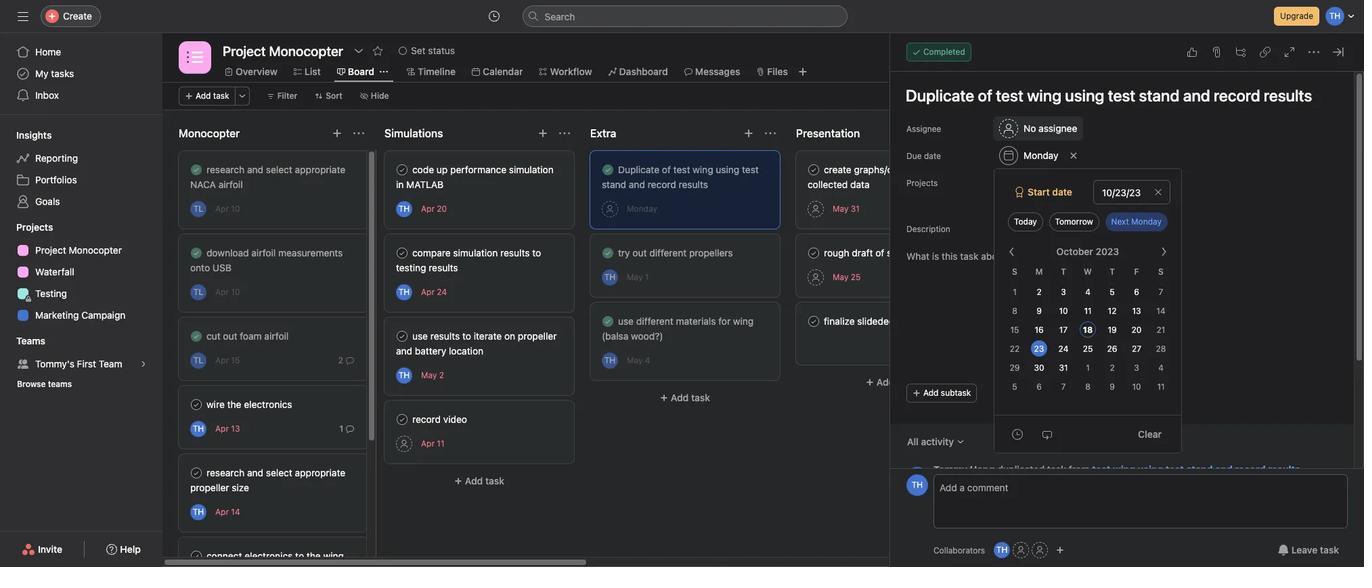 Task type: locate. For each thing, give the bounding box(es) containing it.
completed checkbox for cut out foam airfoil
[[188, 328, 204, 345]]

select inside research and select appropriate naca airfoil
[[266, 164, 292, 175]]

to inside compare simulation results to testing results
[[532, 247, 541, 259]]

1 vertical spatial tl
[[194, 287, 203, 297]]

25 down the 18
[[1083, 344, 1093, 354]]

monday button
[[627, 204, 657, 214]]

apr
[[215, 204, 229, 214], [421, 204, 435, 214], [215, 287, 229, 297], [421, 287, 435, 297], [215, 355, 229, 366], [215, 424, 229, 434], [421, 439, 435, 449], [215, 507, 229, 517]]

no
[[1024, 123, 1036, 134]]

monocopter inside projects element
[[69, 244, 122, 256]]

th down testing
[[399, 287, 410, 297]]

apr 20 button
[[421, 204, 447, 214]]

connect
[[207, 551, 242, 562]]

more section actions image
[[353, 128, 364, 139], [559, 128, 570, 139]]

monocopter down clear due date image
[[1040, 177, 1087, 188]]

0 horizontal spatial from
[[917, 164, 938, 175]]

31 down data
[[851, 204, 860, 214]]

list link
[[294, 64, 321, 79]]

projects inside main content
[[907, 178, 938, 188]]

10 down usb
[[231, 287, 240, 297]]

insights element
[[0, 123, 163, 215]]

1 apr 10 from the top
[[215, 204, 240, 214]]

th for appropriate
[[193, 507, 204, 517]]

2 apr 10 button from the top
[[215, 287, 240, 297]]

13 right "12"
[[1132, 306, 1141, 316]]

th button down the (balsa
[[602, 352, 618, 369]]

results inside the use results to iterate on propeller and battery location
[[431, 330, 460, 342]]

research for airfoil
[[207, 164, 245, 175]]

apr down wire
[[215, 424, 229, 434]]

completed image for finalize slidedeck and practice
[[806, 314, 822, 330]]

overview link
[[225, 64, 278, 79]]

th button down testing
[[396, 284, 412, 300]]

date inside button
[[1053, 186, 1072, 198]]

leave task button
[[1269, 538, 1348, 563]]

t
[[1061, 267, 1066, 277], [1110, 267, 1115, 277]]

0 horizontal spatial use
[[412, 330, 428, 342]]

3 up 17
[[1061, 287, 1066, 297]]

10
[[231, 204, 240, 214], [231, 287, 240, 297], [1059, 306, 1068, 316], [1132, 382, 1141, 392]]

may down battery
[[421, 370, 437, 381]]

0 horizontal spatial record
[[412, 414, 441, 425]]

date right the due
[[924, 151, 941, 161]]

airfoil inside download airfoil measurements onto usb
[[251, 247, 276, 259]]

7 down 17
[[1061, 382, 1066, 392]]

completed checkbox left rough
[[806, 245, 822, 261]]

1 vertical spatial 31
[[1059, 363, 1068, 373]]

monday inside dropdown button
[[1024, 150, 1059, 161]]

portfolios link
[[8, 169, 154, 191]]

0 horizontal spatial out
[[223, 330, 237, 342]]

different up wood?)
[[636, 316, 674, 327]]

1 research from the top
[[207, 164, 245, 175]]

research inside research and select appropriate propeller size
[[207, 467, 245, 479]]

1 vertical spatial tl button
[[190, 284, 207, 300]]

use inside the use results to iterate on propeller and battery location
[[412, 330, 428, 342]]

tl for usb
[[194, 287, 203, 297]]

m
[[1036, 267, 1043, 277]]

th for simulation
[[399, 203, 410, 214]]

th button for simulation
[[396, 201, 412, 217]]

0 vertical spatial 24
[[437, 287, 447, 297]]

project monocopter
[[1011, 177, 1087, 188], [35, 244, 122, 256]]

1 vertical spatial apr 10
[[215, 287, 240, 297]]

set status
[[411, 45, 455, 56]]

testing
[[35, 288, 67, 299]]

add task for add task button to the left
[[196, 91, 229, 101]]

1 apr 10 button from the top
[[215, 204, 240, 214]]

th button
[[396, 201, 412, 217], [602, 269, 618, 285], [396, 284, 412, 300], [602, 352, 618, 369], [396, 367, 412, 384], [190, 421, 207, 437], [907, 475, 928, 496], [190, 504, 207, 520], [994, 542, 1010, 559]]

7
[[1159, 287, 1164, 297], [1061, 382, 1066, 392]]

portfolios
[[35, 174, 77, 186]]

record inside duplicate of test wing using test stand and record results
[[648, 179, 676, 190]]

th down all
[[912, 480, 923, 490]]

5
[[1110, 287, 1115, 297], [1012, 382, 1018, 392]]

completed checkbox for download airfoil measurements onto usb
[[188, 245, 204, 261]]

may down rough
[[833, 272, 849, 282]]

Completed checkbox
[[188, 162, 204, 178], [600, 162, 616, 178], [188, 245, 204, 261], [806, 245, 822, 261], [806, 314, 822, 330], [188, 548, 204, 565]]

12
[[1108, 306, 1117, 316]]

airfoil right naca
[[219, 179, 243, 190]]

see details, tommy's first team image
[[139, 360, 148, 368]]

1 vertical spatial out
[[223, 330, 237, 342]]

th button right the collaborators
[[994, 542, 1010, 559]]

simulation right performance
[[509, 164, 554, 175]]

project monocopter link up waterfall
[[8, 240, 154, 261]]

date up projects
[[1053, 186, 1072, 198]]

1 more section actions image from the left
[[353, 128, 364, 139]]

add task for bottom add task button
[[465, 475, 505, 487]]

0 horizontal spatial simulation
[[453, 247, 498, 259]]

electronics right connect
[[245, 551, 293, 562]]

completed checkbox up naca
[[188, 162, 204, 178]]

leave task
[[1292, 544, 1339, 556]]

t down 2023
[[1110, 267, 1115, 277]]

completed checkbox for compare simulation results to testing results
[[394, 245, 410, 261]]

and inside duplicate of test wing using test stand and record results
[[629, 179, 645, 190]]

date inside duplicate of test wing using test stand and record results dialog
[[924, 151, 941, 161]]

add task image
[[538, 128, 548, 139], [743, 128, 754, 139]]

th down the (balsa
[[604, 355, 616, 365]]

completed checkbox for wire the electronics
[[188, 397, 204, 413]]

location
[[449, 345, 484, 357]]

th button for to
[[396, 284, 412, 300]]

8 up 22
[[1012, 306, 1018, 316]]

completed image for use different materials for wing (balsa wood?)
[[600, 314, 616, 330]]

1 inside button
[[340, 424, 343, 434]]

2 vertical spatial monocopter
[[69, 244, 122, 256]]

0 vertical spatial 31
[[851, 204, 860, 214]]

projects element
[[0, 215, 163, 329]]

0 vertical spatial show options image
[[353, 45, 364, 56]]

add task button left more actions icon
[[179, 87, 235, 106]]

1 horizontal spatial 8
[[1086, 382, 1091, 392]]

2 horizontal spatial add task button
[[590, 386, 780, 410]]

completed image for research and select appropriate propeller size
[[188, 465, 204, 481]]

completed image
[[394, 162, 410, 178], [188, 328, 204, 345], [188, 397, 204, 413], [188, 548, 204, 565]]

9
[[1037, 306, 1042, 316], [1110, 382, 1115, 392]]

22
[[1010, 344, 1020, 354]]

th button for iterate
[[396, 367, 412, 384]]

Task Name text field
[[897, 80, 1338, 111]]

may 1 button
[[627, 272, 649, 282]]

1 vertical spatial research
[[207, 467, 245, 479]]

0 vertical spatial from
[[917, 164, 938, 175]]

24 down compare
[[437, 287, 447, 297]]

11
[[1084, 306, 1092, 316], [1158, 382, 1165, 392], [437, 439, 445, 449]]

use for simulations
[[412, 330, 428, 342]]

apr down 'matlab'
[[421, 204, 435, 214]]

main content containing no assignee
[[890, 72, 1354, 567]]

1 vertical spatial different
[[636, 316, 674, 327]]

projects
[[1027, 199, 1059, 209]]

1 horizontal spatial date
[[1053, 186, 1072, 198]]

projects button
[[0, 221, 53, 234]]

to
[[1017, 199, 1025, 209], [532, 247, 541, 259], [462, 330, 471, 342], [295, 551, 304, 562]]

full screen image
[[1285, 47, 1295, 58]]

appropriate inside research and select appropriate naca airfoil
[[295, 164, 345, 175]]

0 horizontal spatial project monocopter
[[35, 244, 122, 256]]

clear
[[1138, 428, 1162, 440]]

create
[[63, 10, 92, 22]]

completed image for wire the electronics
[[188, 397, 204, 413]]

date
[[924, 151, 941, 161], [1053, 186, 1072, 198]]

completed checkbox up onto
[[188, 245, 204, 261]]

0 vertical spatial 15
[[1011, 325, 1019, 335]]

apr 10 button
[[215, 204, 240, 214], [215, 287, 240, 297]]

tommy's first team link
[[8, 353, 154, 375]]

7 up 21
[[1159, 287, 1164, 297]]

campaign
[[81, 309, 126, 321]]

2 tl from the top
[[194, 287, 203, 297]]

1 vertical spatial date
[[1053, 186, 1072, 198]]

project monocopter inside projects element
[[35, 244, 122, 256]]

1 horizontal spatial monocopter
[[179, 127, 240, 139]]

1 tl button from the top
[[190, 201, 207, 217]]

completed image for duplicate of test wing using test stand and record results
[[600, 162, 616, 178]]

apr down record video
[[421, 439, 435, 449]]

may
[[833, 204, 849, 214], [627, 272, 643, 282], [833, 272, 849, 282], [627, 355, 643, 366], [421, 370, 437, 381]]

timeline
[[418, 66, 456, 77]]

different inside the use different materials for wing (balsa wood?)
[[636, 316, 674, 327]]

th left the may 2
[[399, 370, 410, 380]]

research and select appropriate naca airfoil
[[190, 164, 345, 190]]

1 appropriate from the top
[[295, 164, 345, 175]]

connect electronics to the wing
[[207, 551, 344, 562]]

completed checkbox for use different materials for wing (balsa wood?)
[[600, 314, 616, 330]]

2023
[[1096, 246, 1119, 257]]

s down next month icon
[[1159, 267, 1164, 277]]

0 horizontal spatial 25
[[851, 272, 861, 282]]

add subtask image
[[1236, 47, 1247, 58]]

apr down usb
[[215, 287, 229, 297]]

completed image left wire
[[188, 397, 204, 413]]

appropriate for research and select appropriate propeller size
[[295, 467, 345, 479]]

out right cut in the left bottom of the page
[[223, 330, 237, 342]]

may down wood?)
[[627, 355, 643, 366]]

th button for propellers
[[602, 269, 618, 285]]

1 horizontal spatial out
[[633, 247, 647, 259]]

add task image
[[332, 128, 343, 139]]

2 apr 10 from the top
[[215, 287, 240, 297]]

0 horizontal spatial stand
[[602, 179, 626, 190]]

1 vertical spatial show options image
[[1324, 464, 1333, 472]]

select inside research and select appropriate propeller size
[[266, 467, 292, 479]]

apr down testing
[[421, 287, 435, 297]]

appropriate inside research and select appropriate propeller size
[[295, 467, 345, 479]]

test wing using test stand and record results link
[[1092, 464, 1301, 475]]

24
[[437, 287, 447, 297], [1059, 344, 1069, 354]]

no assignee
[[1024, 123, 1078, 134]]

research and select appropriate propeller size
[[190, 467, 345, 494]]

set status button
[[393, 41, 461, 60]]

4 down 28
[[1159, 363, 1164, 373]]

history image
[[489, 11, 499, 22]]

may down collected
[[833, 204, 849, 214]]

1 add task image from the left
[[538, 128, 548, 139]]

teams
[[48, 379, 72, 389]]

1 vertical spatial apr 10 button
[[215, 287, 240, 297]]

completed checkbox left duplicate
[[600, 162, 616, 178]]

more actions image
[[238, 92, 246, 100]]

completed image
[[188, 162, 204, 178], [600, 162, 616, 178], [806, 162, 822, 178], [188, 245, 204, 261], [394, 245, 410, 261], [600, 245, 616, 261], [806, 245, 822, 261], [600, 314, 616, 330], [806, 314, 822, 330], [394, 328, 410, 345], [394, 412, 410, 428], [188, 465, 204, 481]]

t down october
[[1061, 267, 1066, 277]]

tl left apr 15 button
[[194, 355, 203, 365]]

0 vertical spatial apr 10
[[215, 204, 240, 214]]

completed image for rough draft of slide deck
[[806, 245, 822, 261]]

2 tl button from the top
[[190, 284, 207, 300]]

1 horizontal spatial 24
[[1059, 344, 1069, 354]]

tl down naca
[[194, 203, 203, 214]]

0 vertical spatial project monocopter
[[1011, 177, 1087, 188]]

0 vertical spatial airfoil
[[219, 179, 243, 190]]

use inside the use different materials for wing (balsa wood?)
[[618, 316, 634, 327]]

may for different
[[627, 355, 643, 366]]

0 horizontal spatial 31
[[851, 204, 860, 214]]

2 horizontal spatial record
[[1235, 464, 1266, 475]]

results inside dialog
[[1268, 464, 1301, 475]]

teams element
[[0, 329, 163, 397]]

1 select from the top
[[266, 164, 292, 175]]

1 horizontal spatial propeller
[[518, 330, 557, 342]]

2 t from the left
[[1110, 267, 1115, 277]]

11 up the 18
[[1084, 306, 1092, 316]]

add subtask button
[[907, 384, 977, 403]]

apr up connect
[[215, 507, 229, 517]]

add task image left more section actions image
[[743, 128, 754, 139]]

monocopter up waterfall link
[[69, 244, 122, 256]]

description
[[907, 224, 951, 234]]

th
[[399, 203, 410, 214], [604, 272, 616, 282], [399, 287, 410, 297], [604, 355, 616, 365], [399, 370, 410, 380], [193, 424, 204, 434], [912, 480, 923, 490], [193, 507, 204, 517], [997, 545, 1008, 555]]

apr for record video
[[421, 439, 435, 449]]

monday
[[1024, 150, 1059, 161], [627, 204, 657, 214], [1132, 217, 1162, 227]]

0 vertical spatial 13
[[1132, 306, 1141, 316]]

13 down wire the electronics
[[231, 424, 240, 434]]

apr 15
[[215, 355, 240, 366]]

0 horizontal spatial 14
[[231, 507, 240, 517]]

completed checkbox left finalize
[[806, 314, 822, 330]]

0 horizontal spatial monday
[[627, 204, 657, 214]]

main content inside duplicate of test wing using test stand and record results dialog
[[890, 72, 1354, 567]]

2 horizontal spatial add task
[[671, 392, 710, 404]]

2 button
[[336, 354, 357, 367]]

1 vertical spatial project monocopter
[[35, 244, 122, 256]]

0 vertical spatial simulation
[[509, 164, 554, 175]]

reporting
[[35, 152, 78, 164]]

from right duplicated
[[1069, 464, 1090, 475]]

15 up 22
[[1011, 325, 1019, 335]]

onto
[[190, 262, 210, 274]]

s down previous month icon
[[1012, 267, 1018, 277]]

completed checkbox for rough draft of slide deck
[[806, 245, 822, 261]]

1 horizontal spatial simulation
[[509, 164, 554, 175]]

apr 10 button down naca
[[215, 204, 240, 214]]

31 right 30
[[1059, 363, 1068, 373]]

use results to iterate on propeller and battery location
[[396, 330, 557, 357]]

2 vertical spatial tl button
[[190, 352, 207, 369]]

1 vertical spatial project monocopter link
[[8, 240, 154, 261]]

1 vertical spatial 9
[[1110, 382, 1115, 392]]

record up apr 11
[[412, 414, 441, 425]]

6 down 30
[[1037, 382, 1042, 392]]

10 down 27
[[1132, 382, 1141, 392]]

1 vertical spatial monday
[[627, 204, 657, 214]]

6
[[1134, 287, 1139, 297], [1037, 382, 1042, 392]]

apr for research and select appropriate propeller size
[[215, 507, 229, 517]]

1 tl from the top
[[194, 203, 203, 214]]

0 horizontal spatial add task image
[[538, 128, 548, 139]]

clear button
[[1130, 422, 1171, 447]]

2 horizontal spatial monocopter
[[1040, 177, 1087, 188]]

2 vertical spatial add task button
[[385, 469, 574, 494]]

completed image for connect electronics to the wing
[[188, 548, 204, 565]]

appropriate down add task icon at left
[[295, 164, 345, 175]]

2 vertical spatial record
[[1235, 464, 1266, 475]]

show options image
[[353, 45, 364, 56], [1324, 464, 1333, 472]]

record left ·
[[1235, 464, 1266, 475]]

simulation
[[509, 164, 554, 175], [453, 247, 498, 259]]

overview
[[236, 66, 278, 77]]

1 vertical spatial 11
[[1158, 382, 1165, 392]]

2 more section actions image from the left
[[559, 128, 570, 139]]

of
[[662, 164, 671, 175], [876, 247, 885, 259]]

10 up 17
[[1059, 306, 1068, 316]]

simulation inside compare simulation results to testing results
[[453, 247, 498, 259]]

select for size
[[266, 467, 292, 479]]

1 horizontal spatial stand
[[1187, 464, 1213, 475]]

1 vertical spatial the
[[307, 551, 321, 562]]

simulation right compare
[[453, 247, 498, 259]]

completed image for download airfoil measurements onto usb
[[188, 245, 204, 261]]

add task button down may 4 at bottom left
[[590, 386, 780, 410]]

list image
[[187, 49, 203, 66]]

1 horizontal spatial add task image
[[743, 128, 754, 139]]

0 vertical spatial 6
[[1134, 287, 1139, 297]]

all
[[907, 436, 919, 448]]

add task image left extra
[[538, 128, 548, 139]]

1 horizontal spatial t
[[1110, 267, 1115, 277]]

15 down cut out foam airfoil
[[231, 355, 240, 366]]

teams
[[16, 335, 45, 347]]

8 down the 18
[[1086, 382, 1091, 392]]

may for results
[[421, 370, 437, 381]]

1 t from the left
[[1061, 267, 1066, 277]]

apr down cut in the left bottom of the page
[[215, 355, 229, 366]]

1 vertical spatial add task
[[671, 392, 710, 404]]

0 vertical spatial 14
[[1157, 306, 1166, 316]]

project monocopter inside duplicate of test wing using test stand and record results dialog
[[1011, 177, 1087, 188]]

0 vertical spatial add task button
[[179, 87, 235, 106]]

th button left "apr 14" button
[[190, 504, 207, 520]]

1 horizontal spatial project
[[1011, 177, 1038, 188]]

create button
[[41, 5, 101, 27]]

add time image
[[1012, 429, 1023, 440]]

from inside create graphs/charts from collected data
[[917, 164, 938, 175]]

of left the slide in the right of the page
[[876, 247, 885, 259]]

tab actions image
[[380, 68, 388, 76]]

tl for naca
[[194, 203, 203, 214]]

wing inside the use different materials for wing (balsa wood?)
[[733, 316, 754, 327]]

2 research from the top
[[207, 467, 245, 479]]

completed image for try out different propellers
[[600, 245, 616, 261]]

2 horizontal spatial monday
[[1132, 217, 1162, 227]]

using inside duplicate of test wing using test stand and record results dialog
[[1138, 464, 1164, 475]]

th left "apr 14" button
[[193, 507, 204, 517]]

4 down wood?)
[[645, 355, 650, 366]]

0 vertical spatial the
[[227, 399, 241, 410]]

out right the try at the top left of the page
[[633, 247, 647, 259]]

and inside the use results to iterate on propeller and battery location
[[396, 345, 412, 357]]

monocopter inside duplicate of test wing using test stand and record results dialog
[[1040, 177, 1087, 188]]

research
[[207, 164, 245, 175], [207, 467, 245, 479]]

6 down f at the right
[[1134, 287, 1139, 297]]

main content
[[890, 72, 1354, 567]]

leave
[[1292, 544, 1318, 556]]

out for try
[[633, 247, 647, 259]]

14 up 21
[[1157, 306, 1166, 316]]

propeller inside research and select appropriate propeller size
[[190, 482, 229, 494]]

None text field
[[219, 39, 347, 63]]

list
[[305, 66, 321, 77]]

0 likes. click to like this task image
[[1187, 47, 1198, 58]]

1 horizontal spatial 5
[[1110, 287, 1115, 297]]

inbox
[[35, 89, 59, 101]]

may 2
[[421, 370, 444, 381]]

assignee
[[1039, 123, 1078, 134]]

29
[[1010, 363, 1020, 373]]

different left propellers
[[650, 247, 687, 259]]

date for start date
[[1053, 186, 1072, 198]]

0 vertical spatial record
[[648, 179, 676, 190]]

0 horizontal spatial t
[[1061, 267, 1066, 277]]

2 appropriate from the top
[[295, 467, 345, 479]]

clear due date image
[[1070, 152, 1078, 160]]

apr down naca
[[215, 204, 229, 214]]

2 horizontal spatial 11
[[1158, 382, 1165, 392]]

1 vertical spatial 5
[[1012, 382, 1018, 392]]

project monocopter up waterfall link
[[35, 244, 122, 256]]

completed checkbox for finalize slidedeck and practice
[[806, 314, 822, 330]]

and inside research and select appropriate naca airfoil
[[247, 164, 263, 175]]

tl button down onto
[[190, 284, 207, 300]]

tasks
[[51, 68, 74, 79]]

use up the (balsa
[[618, 316, 634, 327]]

th button left apr 13
[[190, 421, 207, 437]]

attachments: add a file to this task, duplicate of test wing using test stand and record results image
[[1211, 47, 1222, 58]]

monocopter down more actions icon
[[179, 127, 240, 139]]

0 vertical spatial tl button
[[190, 201, 207, 217]]

of right duplicate
[[662, 164, 671, 175]]

research for size
[[207, 467, 245, 479]]

messages
[[695, 66, 740, 77]]

task
[[213, 91, 229, 101], [691, 392, 710, 404], [1047, 464, 1066, 475], [485, 475, 505, 487], [1320, 544, 1339, 556]]

create
[[824, 164, 852, 175]]

tl button for usb
[[190, 284, 207, 300]]

from
[[917, 164, 938, 175], [1069, 464, 1090, 475]]

tl button down cut in the left bottom of the page
[[190, 352, 207, 369]]

apr for download airfoil measurements onto usb
[[215, 287, 229, 297]]

20
[[437, 204, 447, 214], [1132, 325, 1142, 335]]

project inside duplicate of test wing using test stand and record results dialog
[[1011, 177, 1038, 188]]

4 down w
[[1086, 287, 1091, 297]]

2 add task image from the left
[[743, 128, 754, 139]]

0 vertical spatial tl
[[194, 203, 203, 214]]

apr 10 button for naca
[[215, 204, 240, 214]]

1 horizontal spatial of
[[876, 247, 885, 259]]

0 horizontal spatial 20
[[437, 204, 447, 214]]

0 vertical spatial 7
[[1159, 287, 1164, 297]]

add subtask
[[924, 388, 971, 398]]

monday down no assignee dropdown button
[[1024, 150, 1059, 161]]

stand inside dialog
[[1187, 464, 1213, 475]]

from down due date
[[917, 164, 938, 175]]

0 horizontal spatial propeller
[[190, 482, 229, 494]]

add task button
[[179, 87, 235, 106], [590, 386, 780, 410], [385, 469, 574, 494]]

th left may 1
[[604, 272, 616, 282]]

using
[[716, 164, 740, 175], [1138, 464, 1164, 475]]

0 horizontal spatial s
[[1012, 267, 1018, 277]]

use for extra
[[618, 316, 634, 327]]

projects down due date
[[907, 178, 938, 188]]

th button left the 'tommy'
[[907, 475, 928, 496]]

data
[[851, 179, 870, 190]]

1 vertical spatial 15
[[231, 355, 240, 366]]

to inside the use results to iterate on propeller and battery location
[[462, 330, 471, 342]]

team
[[99, 358, 122, 370]]

Completed checkbox
[[394, 162, 410, 178], [806, 162, 822, 178], [394, 245, 410, 261], [600, 245, 616, 261], [600, 314, 616, 330], [188, 328, 204, 345], [394, 328, 410, 345], [188, 397, 204, 413], [394, 412, 410, 428], [188, 465, 204, 481]]

research inside research and select appropriate naca airfoil
[[207, 164, 245, 175]]

2 s from the left
[[1159, 267, 1164, 277]]

use up battery
[[412, 330, 428, 342]]

0 vertical spatial 8
[[1012, 306, 1018, 316]]

using inside duplicate of test wing using test stand and record results
[[716, 164, 740, 175]]

monday down duplicate
[[627, 204, 657, 214]]

11 down 28
[[1158, 382, 1165, 392]]

apr 10 down usb
[[215, 287, 240, 297]]

tl button down naca
[[190, 201, 207, 217]]

2 select from the top
[[266, 467, 292, 479]]

1 vertical spatial from
[[1069, 464, 1090, 475]]

results inside duplicate of test wing using test stand and record results
[[679, 179, 708, 190]]

in
[[396, 179, 404, 190]]

0 vertical spatial propeller
[[518, 330, 557, 342]]

to inside add to projects button
[[1017, 199, 1025, 209]]

airfoil right the download
[[251, 247, 276, 259]]

0 vertical spatial use
[[618, 316, 634, 327]]



Task type: describe. For each thing, give the bounding box(es) containing it.
wire
[[207, 399, 225, 410]]

add task image for simulations
[[538, 128, 548, 139]]

0 vertical spatial project monocopter link
[[995, 176, 1092, 190]]

hide sidebar image
[[18, 11, 28, 22]]

1 horizontal spatial 20
[[1132, 325, 1142, 335]]

tommy
[[934, 464, 968, 475]]

stand inside duplicate of test wing using test stand and record results
[[602, 179, 626, 190]]

files link
[[757, 64, 788, 79]]

0 horizontal spatial add task button
[[179, 87, 235, 106]]

usb
[[213, 262, 231, 274]]

completed checkbox for connect electronics to the wing
[[188, 548, 204, 565]]

start
[[1028, 186, 1050, 198]]

filter
[[277, 91, 297, 101]]

help button
[[98, 538, 150, 562]]

2 vertical spatial airfoil
[[264, 330, 289, 342]]

add to starred image
[[372, 45, 383, 56]]

sort
[[326, 91, 343, 101]]

task inside button
[[1320, 544, 1339, 556]]

1 vertical spatial 8
[[1086, 382, 1091, 392]]

3 tl button from the top
[[190, 352, 207, 369]]

1 vertical spatial add task button
[[590, 386, 780, 410]]

my tasks
[[35, 68, 74, 79]]

video
[[443, 414, 467, 425]]

clear due date image
[[1155, 188, 1163, 196]]

duplicate of test wing using test stand and record results
[[602, 164, 759, 190]]

completed checkbox for record video
[[394, 412, 410, 428]]

th for propellers
[[604, 272, 616, 282]]

apr 10 for usb
[[215, 287, 240, 297]]

simulations
[[385, 127, 443, 139]]

workflow
[[550, 66, 592, 77]]

try
[[618, 247, 630, 259]]

tommy's first team
[[35, 358, 122, 370]]

today
[[1014, 217, 1037, 227]]

duplicated
[[998, 464, 1045, 475]]

1 button
[[337, 422, 357, 436]]

1 horizontal spatial 13
[[1132, 306, 1141, 316]]

extra
[[590, 127, 616, 139]]

add to projects
[[999, 199, 1059, 209]]

my tasks link
[[8, 63, 154, 85]]

teams button
[[0, 335, 45, 348]]

monday button
[[993, 144, 1065, 168]]

help
[[120, 544, 141, 555]]

1 s from the left
[[1012, 267, 1018, 277]]

compare
[[412, 247, 451, 259]]

1 horizontal spatial show options image
[[1324, 464, 1333, 472]]

th right the collaborators
[[997, 545, 1008, 555]]

0 horizontal spatial show options image
[[353, 45, 364, 56]]

1 horizontal spatial 15
[[1011, 325, 1019, 335]]

and inside research and select appropriate propeller size
[[247, 467, 263, 479]]

1 vertical spatial 6
[[1037, 382, 1042, 392]]

completed checkbox for duplicate of test wing using test stand and record results
[[600, 162, 616, 178]]

today button
[[1008, 213, 1043, 232]]

goals link
[[8, 191, 154, 213]]

previous month image
[[1007, 246, 1018, 257]]

0 horizontal spatial 8
[[1012, 306, 1018, 316]]

0 horizontal spatial project
[[35, 244, 66, 256]]

1 horizontal spatial 7
[[1159, 287, 1164, 297]]

next monday button
[[1105, 213, 1168, 232]]

apr 11 button
[[421, 439, 445, 449]]

0 vertical spatial monocopter
[[179, 127, 240, 139]]

1 vertical spatial record
[[412, 414, 441, 425]]

naca
[[190, 179, 216, 190]]

th button for for
[[602, 352, 618, 369]]

add tab image
[[798, 66, 808, 77]]

may 25
[[833, 272, 861, 282]]

completed checkbox for research and select appropriate naca airfoil
[[188, 162, 204, 178]]

add task image for extra
[[743, 128, 754, 139]]

1 vertical spatial 14
[[231, 507, 240, 517]]

airfoil inside research and select appropriate naca airfoil
[[219, 179, 243, 190]]

completed image for code up performance simulation in matlab
[[394, 162, 410, 178]]

tommy's
[[35, 358, 74, 370]]

apr for wire the electronics
[[215, 424, 229, 434]]

0 horizontal spatial 11
[[437, 439, 445, 449]]

assignee
[[907, 124, 941, 134]]

home
[[35, 46, 61, 58]]

10 up the download
[[231, 204, 240, 214]]

may for draft
[[833, 272, 849, 282]]

apr for code up performance simulation in matlab
[[421, 204, 435, 214]]

hong
[[970, 464, 995, 475]]

invite
[[38, 544, 62, 555]]

apr 15 button
[[215, 355, 240, 366]]

apr 10 for naca
[[215, 204, 240, 214]]

0 horizontal spatial 15
[[231, 355, 240, 366]]

th button for appropriate
[[190, 504, 207, 520]]

simulation inside 'code up performance simulation in matlab'
[[509, 164, 554, 175]]

completed checkbox for try out different propellers
[[600, 245, 616, 261]]

out for cut
[[223, 330, 237, 342]]

global element
[[0, 33, 163, 114]]

of inside duplicate of test wing using test stand and record results
[[662, 164, 671, 175]]

0 vertical spatial 25
[[851, 272, 861, 282]]

completed checkbox for research and select appropriate propeller size
[[188, 465, 204, 481]]

subtask
[[941, 388, 971, 398]]

0 vertical spatial 20
[[437, 204, 447, 214]]

apr 24
[[421, 287, 447, 297]]

18
[[1083, 325, 1093, 335]]

1 horizontal spatial 31
[[1059, 363, 1068, 373]]

wood?)
[[631, 330, 663, 342]]

may 31 button
[[833, 204, 860, 214]]

th left apr 13
[[193, 424, 204, 434]]

close details image
[[1333, 47, 1344, 58]]

apr for cut out foam airfoil
[[215, 355, 229, 366]]

3 tl from the top
[[194, 355, 203, 365]]

hide button
[[354, 87, 395, 106]]

board
[[348, 66, 374, 77]]

27
[[1132, 344, 1142, 354]]

cut out foam airfoil
[[207, 330, 289, 342]]

apr 10 button for usb
[[215, 287, 240, 297]]

set to repeat image
[[1042, 429, 1053, 440]]

0 horizontal spatial 9
[[1037, 306, 1042, 316]]

1 vertical spatial of
[[876, 247, 885, 259]]

record inside main content
[[1235, 464, 1266, 475]]

try out different propellers
[[618, 247, 733, 259]]

0 horizontal spatial project monocopter link
[[8, 240, 154, 261]]

copy task link image
[[1260, 47, 1271, 58]]

0 horizontal spatial 3
[[1061, 287, 1066, 297]]

appropriate for research and select appropriate naca airfoil
[[295, 164, 345, 175]]

may 1
[[627, 272, 649, 282]]

th for iterate
[[399, 370, 410, 380]]

waterfall link
[[8, 261, 154, 283]]

2 horizontal spatial 4
[[1159, 363, 1164, 373]]

duplicate
[[618, 164, 660, 175]]

1 vertical spatial 13
[[231, 424, 240, 434]]

completed checkbox for create graphs/charts from collected data
[[806, 162, 822, 178]]

(balsa
[[602, 330, 629, 342]]

wing inside duplicate of test wing using test stand and record results
[[693, 164, 713, 175]]

may for out
[[627, 272, 643, 282]]

duplicate of test wing using test stand and record results dialog
[[890, 33, 1364, 567]]

16
[[1035, 325, 1044, 335]]

more actions for this task image
[[1309, 47, 1320, 58]]

marketing campaign link
[[8, 305, 154, 326]]

apr 20
[[421, 204, 447, 214]]

23
[[1034, 344, 1044, 354]]

finalize slidedeck and practice
[[824, 316, 956, 327]]

th for to
[[399, 287, 410, 297]]

30
[[1034, 363, 1045, 373]]

1 horizontal spatial 6
[[1134, 287, 1139, 297]]

october
[[1057, 246, 1093, 257]]

0 horizontal spatial 4
[[645, 355, 650, 366]]

wing inside main content
[[1113, 464, 1136, 475]]

1 horizontal spatial 4
[[1086, 287, 1091, 297]]

compare simulation results to testing results
[[396, 247, 541, 274]]

iterate
[[474, 330, 502, 342]]

testing
[[396, 262, 426, 274]]

apr for research and select appropriate naca airfoil
[[215, 204, 229, 214]]

may for graphs/charts
[[833, 204, 849, 214]]

slidedeck
[[857, 316, 899, 327]]

0 horizontal spatial 7
[[1061, 382, 1066, 392]]

apr for compare simulation results to testing results
[[421, 287, 435, 297]]

0 vertical spatial 11
[[1084, 306, 1092, 316]]

2 inside button
[[338, 355, 343, 365]]

waterfall
[[35, 266, 74, 278]]

date for due date
[[924, 151, 941, 161]]

apr 14 button
[[215, 507, 240, 517]]

Due date text field
[[1094, 180, 1171, 204]]

completed button
[[907, 43, 972, 62]]

0 vertical spatial electronics
[[244, 399, 292, 410]]

and inside dialog
[[1215, 464, 1233, 475]]

completed checkbox for use results to iterate on propeller and battery location
[[394, 328, 410, 345]]

monday inside button
[[1132, 217, 1162, 227]]

propeller inside the use results to iterate on propeller and battery location
[[518, 330, 557, 342]]

1 horizontal spatial 25
[[1083, 344, 1093, 354]]

1 horizontal spatial 3
[[1134, 363, 1139, 373]]

more section actions image for simulations
[[559, 128, 570, 139]]

completed image for record video
[[394, 412, 410, 428]]

goals
[[35, 196, 60, 207]]

completed image for compare simulation results to testing results
[[394, 245, 410, 261]]

completed checkbox for code up performance simulation in matlab
[[394, 162, 410, 178]]

select for airfoil
[[266, 164, 292, 175]]

no assignee button
[[993, 116, 1084, 141]]

completed image for create graphs/charts from collected data
[[806, 162, 822, 178]]

1 vertical spatial 24
[[1059, 344, 1069, 354]]

calendar
[[483, 66, 523, 77]]

from inside duplicate of test wing using test stand and record results dialog
[[1069, 464, 1090, 475]]

1 horizontal spatial 9
[[1110, 382, 1115, 392]]

messages link
[[684, 64, 740, 79]]

more section actions image
[[765, 128, 776, 139]]

w
[[1084, 267, 1092, 277]]

foam
[[240, 330, 262, 342]]

completed image for use results to iterate on propeller and battery location
[[394, 328, 410, 345]]

apr 14
[[215, 507, 240, 517]]

1 vertical spatial electronics
[[245, 551, 293, 562]]

projects inside dropdown button
[[16, 221, 53, 233]]

download airfoil measurements onto usb
[[190, 247, 343, 274]]

completed image for research and select appropriate naca airfoil
[[188, 162, 204, 178]]

add task for middle add task button
[[671, 392, 710, 404]]

0 horizontal spatial 24
[[437, 287, 447, 297]]

may 31
[[833, 204, 860, 214]]

due date
[[907, 151, 941, 161]]

0 horizontal spatial the
[[227, 399, 241, 410]]

rough draft of slide deck
[[824, 247, 931, 259]]

more section actions image for monocopter
[[353, 128, 364, 139]]

next month image
[[1159, 246, 1169, 257]]

th for for
[[604, 355, 616, 365]]

tl button for naca
[[190, 201, 207, 217]]

completed image for cut out foam airfoil
[[188, 328, 204, 345]]

create graphs/charts from collected data
[[808, 164, 938, 190]]

26
[[1107, 344, 1118, 354]]

0 vertical spatial different
[[650, 247, 687, 259]]

tomorrow
[[1055, 217, 1093, 227]]

Search tasks, projects, and more text field
[[522, 5, 847, 27]]

add or remove collaborators image
[[1056, 546, 1065, 555]]



Task type: vqa. For each thing, say whether or not it's contained in the screenshot.


